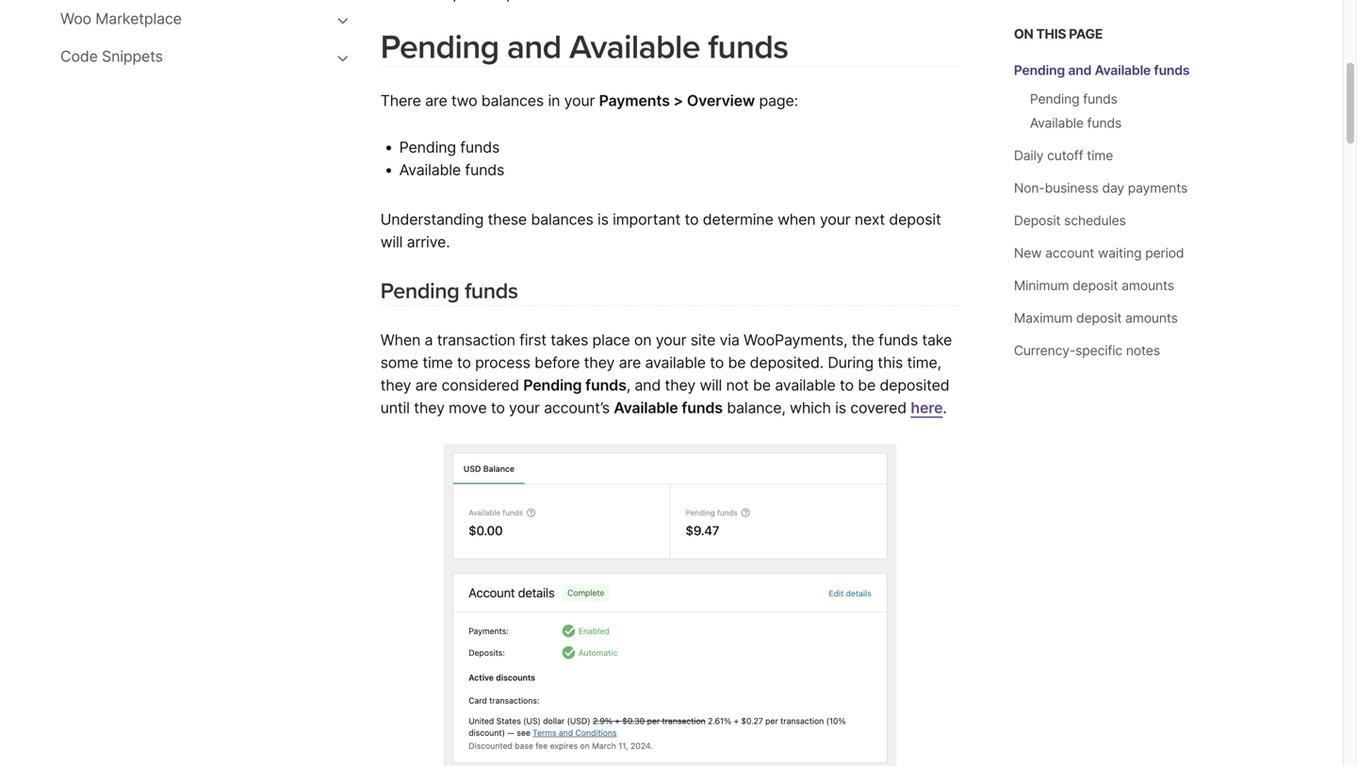 Task type: vqa. For each thing, say whether or not it's contained in the screenshot.
with
no



Task type: locate. For each thing, give the bounding box(es) containing it.
transaction
[[437, 331, 516, 350]]

overview
[[687, 91, 755, 110]]

minimum
[[1014, 278, 1070, 294]]

1 horizontal spatial and
[[635, 376, 661, 395]]

they up until
[[381, 376, 411, 395]]

deposit for minimum
[[1073, 278, 1119, 294]]

currency-specific notes link
[[1014, 343, 1161, 359]]

they
[[584, 354, 615, 372], [381, 376, 411, 395], [665, 376, 696, 395], [414, 399, 445, 417]]

1 vertical spatial amounts
[[1126, 310, 1178, 326]]

to right important
[[685, 210, 699, 228]]

cutoff
[[1048, 148, 1084, 164]]

deposit inside 'understanding these balances is important to determine when your next deposit will arrive.'
[[889, 210, 942, 228]]

deposit up 'specific'
[[1077, 310, 1122, 326]]

pending funds available funds down two
[[399, 138, 505, 179]]

and right ,
[[635, 376, 661, 395]]

1 horizontal spatial time
[[1087, 148, 1114, 164]]

they right until
[[414, 399, 445, 417]]

takes
[[551, 331, 589, 350]]

your left next
[[820, 210, 851, 228]]

1 horizontal spatial is
[[835, 399, 847, 417]]

0 vertical spatial is
[[598, 210, 609, 228]]

amounts up notes
[[1126, 310, 1178, 326]]

your inside when a transaction first takes place on your site via woopayments, the funds take some time to process before they are available to be deposited. during this time, they are considered
[[656, 331, 687, 350]]

and for the rightmost pending and available funds link
[[1069, 62, 1092, 78]]

minimum deposit amounts
[[1014, 278, 1175, 294]]

1 horizontal spatial available
[[775, 376, 836, 395]]

time up non-business day payments
[[1087, 148, 1114, 164]]

0 horizontal spatial time
[[423, 354, 453, 372]]

and up in
[[507, 27, 562, 67]]

pending and available funds link up there are two balances in your payments > overview page: at top
[[381, 27, 788, 67]]

page
[[1069, 26, 1103, 42]]

available up understanding
[[399, 161, 461, 179]]

there are two balances in your payments > overview page:
[[381, 91, 798, 110]]

1 vertical spatial this
[[878, 354, 903, 372]]

>
[[674, 91, 684, 110]]

1 horizontal spatial will
[[700, 376, 722, 395]]

available up which
[[775, 376, 836, 395]]

balances inside 'understanding these balances is important to determine when your next deposit will arrive.'
[[531, 210, 594, 228]]

to down during
[[840, 376, 854, 395]]

deposit
[[1014, 213, 1061, 229]]

available inside , and they will not be available to be deposited until they move to your account's
[[775, 376, 836, 395]]

will left not
[[700, 376, 722, 395]]

to down via
[[710, 354, 724, 372]]

be
[[728, 354, 746, 372], [753, 376, 771, 395], [858, 376, 876, 395]]

this right the on
[[1037, 26, 1067, 42]]

pending
[[381, 27, 499, 67], [1014, 62, 1066, 78], [1030, 91, 1080, 107], [399, 138, 456, 157], [381, 278, 460, 305], [523, 376, 582, 395]]

to down considered
[[491, 399, 505, 417]]

your down considered
[[509, 399, 540, 417]]

0 vertical spatial this
[[1037, 26, 1067, 42]]

1 vertical spatial time
[[423, 354, 453, 372]]

be up covered
[[858, 376, 876, 395]]

and inside , and they will not be available to be deposited until they move to your account's
[[635, 376, 661, 395]]

business
[[1045, 180, 1099, 196]]

will left arrive.
[[381, 233, 403, 251]]

1 vertical spatial available
[[775, 376, 836, 395]]

is right which
[[835, 399, 847, 417]]

0 horizontal spatial pending and available funds link
[[381, 27, 788, 67]]

before
[[535, 354, 580, 372]]

be up not
[[728, 354, 746, 372]]

1 vertical spatial is
[[835, 399, 847, 417]]

.
[[943, 399, 947, 417]]

2 vertical spatial deposit
[[1077, 310, 1122, 326]]

0 vertical spatial pending funds
[[381, 278, 518, 305]]

maximum deposit amounts link
[[1014, 310, 1178, 326]]

pending down there
[[399, 138, 456, 157]]

non-business day payments
[[1014, 180, 1188, 196]]

pending funds
[[381, 278, 518, 305], [523, 376, 627, 395]]

2 horizontal spatial and
[[1069, 62, 1092, 78]]

pending funds available funds up cutoff
[[1030, 91, 1122, 131]]

1 horizontal spatial pending funds
[[523, 376, 627, 395]]

pending and available funds link down page
[[1014, 62, 1190, 78]]

pending funds available funds
[[1030, 91, 1122, 131], [399, 138, 505, 179]]

0 horizontal spatial pending funds
[[381, 278, 518, 305]]

0 horizontal spatial available
[[645, 354, 706, 372]]

and
[[507, 27, 562, 67], [1069, 62, 1092, 78], [635, 376, 661, 395]]

0 vertical spatial deposit
[[889, 210, 942, 228]]

available up the "payments"
[[569, 27, 700, 67]]

balances left in
[[482, 91, 544, 110]]

pending down the on
[[1014, 62, 1066, 78]]

here
[[911, 399, 943, 417]]

balances right these
[[531, 210, 594, 228]]

are
[[425, 91, 447, 110], [619, 354, 641, 372], [415, 376, 438, 395]]

0 vertical spatial time
[[1087, 148, 1114, 164]]

deposit
[[889, 210, 942, 228], [1073, 278, 1119, 294], [1077, 310, 1122, 326]]

amounts
[[1122, 278, 1175, 294], [1126, 310, 1178, 326]]

pending up a
[[381, 278, 460, 305]]

pending and available funds link
[[381, 27, 788, 67], [1014, 62, 1190, 78]]

, and they will not be available to be deposited until they move to your account's
[[381, 376, 950, 417]]

is inside 'understanding these balances is important to determine when your next deposit will arrive.'
[[598, 210, 609, 228]]

take
[[922, 331, 952, 350]]

be up balance,
[[753, 376, 771, 395]]

0 horizontal spatial and
[[507, 27, 562, 67]]

0 vertical spatial will
[[381, 233, 403, 251]]

pending funds link up a
[[381, 278, 518, 305]]

be inside when a transaction first takes place on your site via woopayments, the funds take some time to process before they are available to be deposited. during this time, they are considered
[[728, 354, 746, 372]]

new account waiting period
[[1014, 245, 1185, 261]]

0 vertical spatial pending funds link
[[1030, 91, 1118, 107]]

maximum deposit amounts
[[1014, 310, 1178, 326]]

when a transaction first takes place on your site via woopayments, the funds take some time to process before they are available to be deposited. during this time, they are considered
[[381, 331, 952, 395]]

0 vertical spatial available
[[645, 354, 706, 372]]

available
[[645, 354, 706, 372], [775, 376, 836, 395]]

deposit for maximum
[[1077, 310, 1122, 326]]

1 vertical spatial deposit
[[1073, 278, 1119, 294]]

understanding
[[381, 210, 484, 228]]

to
[[685, 210, 699, 228], [457, 354, 471, 372], [710, 354, 724, 372], [840, 376, 854, 395], [491, 399, 505, 417]]

non-business day payments link
[[1014, 180, 1188, 196]]

1 vertical spatial pending funds available funds
[[399, 138, 505, 179]]

funds
[[708, 27, 788, 67], [1155, 62, 1190, 78], [1084, 91, 1118, 107], [1088, 115, 1122, 131], [460, 138, 500, 157], [465, 161, 505, 179], [465, 278, 518, 305], [879, 331, 918, 350], [586, 376, 627, 395], [682, 399, 723, 417]]

pending funds link
[[1030, 91, 1118, 107], [381, 278, 518, 305]]

available funds link
[[1030, 115, 1122, 131]]

marketplace
[[95, 9, 182, 28]]

your right on
[[656, 331, 687, 350]]

1 vertical spatial pending funds
[[523, 376, 627, 395]]

time,
[[907, 354, 942, 372]]

0 horizontal spatial be
[[728, 354, 746, 372]]

this up deposited
[[878, 354, 903, 372]]

are up ,
[[619, 354, 641, 372]]

to down transaction
[[457, 354, 471, 372]]

place
[[593, 331, 630, 350]]

amounts for maximum deposit amounts
[[1126, 310, 1178, 326]]

0 horizontal spatial will
[[381, 233, 403, 251]]

0 vertical spatial balances
[[482, 91, 544, 110]]

0 horizontal spatial is
[[598, 210, 609, 228]]

your inside 'understanding these balances is important to determine when your next deposit will arrive.'
[[820, 210, 851, 228]]

minimum deposit amounts link
[[1014, 278, 1175, 294]]

notes
[[1127, 343, 1161, 359]]

period
[[1146, 245, 1185, 261]]

deposit up the maximum deposit amounts
[[1073, 278, 1119, 294]]

available
[[569, 27, 700, 67], [1095, 62, 1151, 78], [1030, 115, 1084, 131], [399, 161, 461, 179], [614, 399, 678, 417]]

are down some at the top left
[[415, 376, 438, 395]]

1 vertical spatial will
[[700, 376, 722, 395]]

0 vertical spatial amounts
[[1122, 278, 1175, 294]]

pending funds up account's
[[523, 376, 627, 395]]

pending down before
[[523, 376, 582, 395]]

available up daily cutoff time link
[[1030, 115, 1084, 131]]

0 horizontal spatial pending funds link
[[381, 278, 518, 305]]

amounts down period
[[1122, 278, 1175, 294]]

and down page
[[1069, 62, 1092, 78]]

time down a
[[423, 354, 453, 372]]

is left important
[[598, 210, 609, 228]]

1 horizontal spatial be
[[753, 376, 771, 395]]

first
[[520, 331, 547, 350]]

available down page
[[1095, 62, 1151, 78]]

this
[[1037, 26, 1067, 42], [878, 354, 903, 372]]

process
[[475, 354, 531, 372]]

1 vertical spatial pending funds link
[[381, 278, 518, 305]]

deposit right next
[[889, 210, 942, 228]]

1 horizontal spatial pending funds available funds
[[1030, 91, 1122, 131]]

available up , and they will not be available to be deposited until they move to your account's
[[645, 354, 706, 372]]

to inside 'understanding these balances is important to determine when your next deposit will arrive.'
[[685, 210, 699, 228]]

important
[[613, 210, 681, 228]]

this inside when a transaction first takes place on your site via woopayments, the funds take some time to process before they are available to be deposited. during this time, they are considered
[[878, 354, 903, 372]]

currency-
[[1014, 343, 1076, 359]]

1 vertical spatial balances
[[531, 210, 594, 228]]

pending funds link up available funds link
[[1030, 91, 1118, 107]]

are left two
[[425, 91, 447, 110]]

pending and available funds down page
[[1014, 62, 1190, 78]]

pending funds up a
[[381, 278, 518, 305]]

your
[[564, 91, 595, 110], [820, 210, 851, 228], [656, 331, 687, 350], [509, 399, 540, 417]]

pending and available funds up there are two balances in your payments > overview page: at top
[[381, 27, 788, 67]]

0 horizontal spatial this
[[878, 354, 903, 372]]

on
[[634, 331, 652, 350]]

will
[[381, 233, 403, 251], [700, 376, 722, 395]]



Task type: describe. For each thing, give the bounding box(es) containing it.
they down place
[[584, 354, 615, 372]]

available inside when a transaction first takes place on your site via woopayments, the funds take some time to process before they are available to be deposited. during this time, they are considered
[[645, 354, 706, 372]]

here link
[[911, 399, 943, 417]]

arrive.
[[407, 233, 450, 251]]

amounts for minimum deposit amounts
[[1122, 278, 1175, 294]]

woopayments,
[[744, 331, 848, 350]]

daily
[[1014, 148, 1044, 164]]

your right in
[[564, 91, 595, 110]]

time inside when a transaction first takes place on your site via woopayments, the funds take some time to process before they are available to be deposited. during this time, they are considered
[[423, 354, 453, 372]]

account
[[1046, 245, 1095, 261]]

1 horizontal spatial pending funds link
[[1030, 91, 1118, 107]]

daily cutoff time link
[[1014, 148, 1114, 164]]

considered
[[442, 376, 519, 395]]

and for the leftmost pending and available funds link
[[507, 27, 562, 67]]

two
[[452, 91, 478, 110]]

not
[[726, 376, 749, 395]]

1 horizontal spatial pending and available funds
[[1014, 62, 1190, 78]]

code snippets
[[60, 47, 163, 66]]

a
[[425, 331, 433, 350]]

deposited.
[[750, 354, 824, 372]]

maximum
[[1014, 310, 1073, 326]]

on this page
[[1014, 26, 1103, 42]]

0 vertical spatial pending funds available funds
[[1030, 91, 1122, 131]]

non-
[[1014, 180, 1045, 196]]

on
[[1014, 26, 1034, 42]]

0 vertical spatial are
[[425, 91, 447, 110]]

currency-specific notes
[[1014, 343, 1161, 359]]

will inside 'understanding these balances is important to determine when your next deposit will arrive.'
[[381, 233, 403, 251]]

deposit schedules
[[1014, 213, 1127, 229]]

0 horizontal spatial pending funds available funds
[[399, 138, 505, 179]]

determine
[[703, 210, 774, 228]]

snippets
[[102, 47, 163, 66]]

available funds balance, which is covered here .
[[614, 399, 947, 417]]

when
[[381, 331, 421, 350]]

pending up two
[[381, 27, 499, 67]]

page:
[[759, 91, 798, 110]]

available down ,
[[614, 399, 678, 417]]

next
[[855, 210, 885, 228]]

code
[[60, 47, 98, 66]]

during
[[828, 354, 874, 372]]

covered
[[851, 399, 907, 417]]

deposit schedules link
[[1014, 213, 1127, 229]]

1 vertical spatial are
[[619, 354, 641, 372]]

funds inside when a transaction first takes place on your site via woopayments, the funds take some time to process before they are available to be deposited. during this time, they are considered
[[879, 331, 918, 350]]

the
[[852, 331, 875, 350]]

move
[[449, 399, 487, 417]]

1 horizontal spatial this
[[1037, 26, 1067, 42]]

they down site
[[665, 376, 696, 395]]

when
[[778, 210, 816, 228]]

2 vertical spatial are
[[415, 376, 438, 395]]

2 horizontal spatial be
[[858, 376, 876, 395]]

code snippets link
[[60, 46, 335, 67]]

deposited
[[880, 376, 950, 395]]

new account waiting period link
[[1014, 245, 1185, 261]]

day
[[1103, 180, 1125, 196]]

waiting
[[1098, 245, 1142, 261]]

your inside , and they will not be available to be deposited until they move to your account's
[[509, 399, 540, 417]]

will inside , and they will not be available to be deposited until they move to your account's
[[700, 376, 722, 395]]

which
[[790, 399, 831, 417]]

balance,
[[727, 399, 786, 417]]

via
[[720, 331, 740, 350]]

payments
[[1128, 180, 1188, 196]]

these
[[488, 210, 527, 228]]

until
[[381, 399, 410, 417]]

1 horizontal spatial pending and available funds link
[[1014, 62, 1190, 78]]

woo marketplace link
[[60, 8, 335, 29]]

woo
[[60, 9, 91, 28]]

there
[[381, 91, 421, 110]]

schedules
[[1065, 213, 1127, 229]]

account's
[[544, 399, 610, 417]]

site
[[691, 331, 716, 350]]

,
[[627, 376, 631, 395]]

new
[[1014, 245, 1042, 261]]

payments
[[599, 91, 670, 110]]

some
[[381, 354, 419, 372]]

understanding these balances is important to determine when your next deposit will arrive.
[[381, 210, 942, 251]]

daily cutoff time
[[1014, 148, 1114, 164]]

woo marketplace
[[60, 9, 182, 28]]

specific
[[1076, 343, 1123, 359]]

pending up available funds link
[[1030, 91, 1080, 107]]

0 horizontal spatial pending and available funds
[[381, 27, 788, 67]]

in
[[548, 91, 560, 110]]



